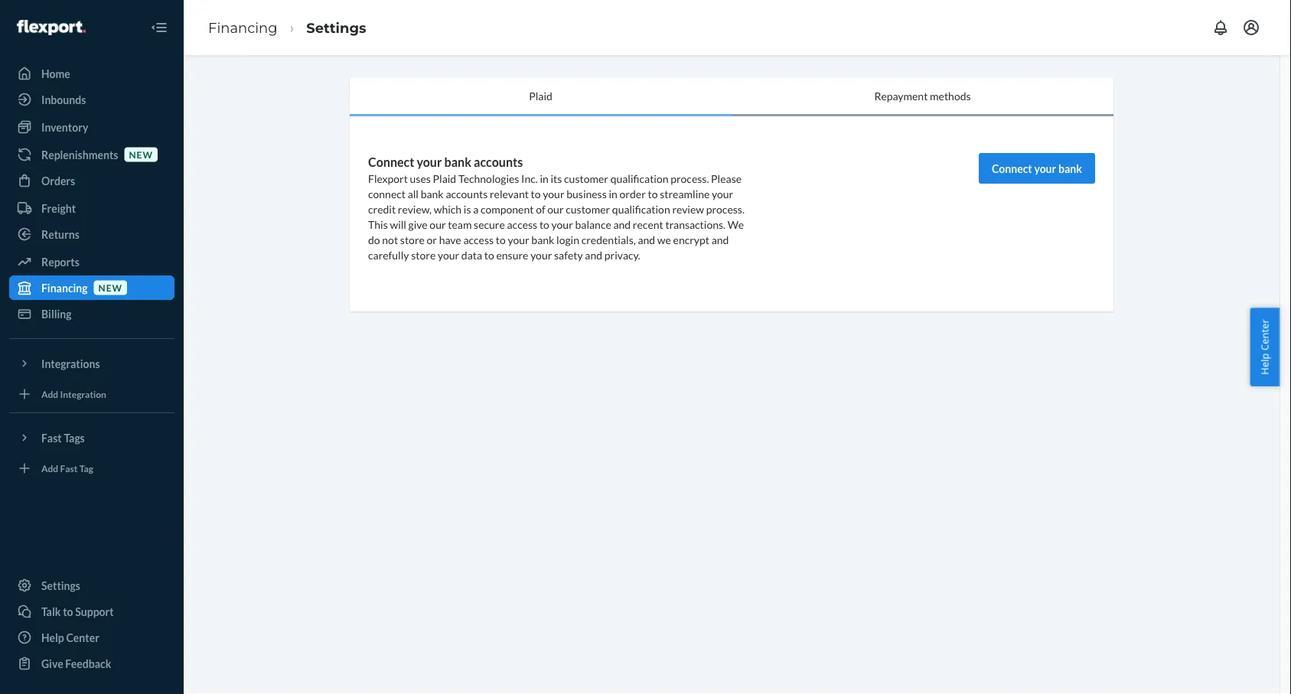 Task type: vqa. For each thing, say whether or not it's contained in the screenshot.
the bottom the Add
yes



Task type: locate. For each thing, give the bounding box(es) containing it.
1 horizontal spatial settings
[[306, 19, 366, 36]]

store down the give
[[400, 233, 425, 246]]

0 horizontal spatial in
[[540, 172, 549, 185]]

1 vertical spatial qualification
[[612, 202, 670, 215]]

customer
[[564, 172, 608, 185], [566, 202, 610, 215]]

customer up business
[[564, 172, 608, 185]]

help center inside button
[[1258, 319, 1271, 375]]

connect your bank
[[992, 162, 1082, 175]]

integration
[[60, 388, 106, 399]]

in
[[540, 172, 549, 185], [609, 187, 617, 200]]

integrations button
[[9, 351, 174, 376]]

credit
[[368, 202, 396, 215]]

reports link
[[9, 249, 174, 274]]

0 vertical spatial plaid
[[529, 90, 552, 103]]

1 horizontal spatial center
[[1258, 319, 1271, 351]]

process. up streamline
[[671, 172, 709, 185]]

streamline
[[660, 187, 710, 200]]

1 horizontal spatial financing
[[208, 19, 277, 36]]

help center button
[[1250, 308, 1280, 386]]

connect inside connect your bank accounts flexport uses plaid technologies inc. in its customer qualification process. please connect all bank accounts relevant to your business in order to streamline your credit review, which is a component of our customer qualification review process. this will give our team secure access to your balance and recent transactions. we do not store or have access to your bank login credentials, and we encrypt and carefully store your data to ensure your safety and privacy.
[[368, 154, 414, 169]]

0 vertical spatial add
[[41, 388, 58, 399]]

0 horizontal spatial center
[[66, 631, 99, 644]]

add for add integration
[[41, 388, 58, 399]]

and
[[613, 218, 631, 231], [638, 233, 655, 246], [711, 233, 729, 246], [585, 248, 602, 261]]

support
[[75, 605, 114, 618]]

0 vertical spatial in
[[540, 172, 549, 185]]

1 add from the top
[[41, 388, 58, 399]]

access up data
[[463, 233, 494, 246]]

financing link
[[208, 19, 277, 36]]

add
[[41, 388, 58, 399], [41, 463, 58, 474]]

breadcrumbs navigation
[[196, 5, 378, 50]]

connect inside button
[[992, 162, 1032, 175]]

0 horizontal spatial financing
[[41, 281, 88, 294]]

to up of
[[531, 187, 541, 200]]

1 vertical spatial help center
[[41, 631, 99, 644]]

0 vertical spatial fast
[[41, 431, 62, 444]]

center
[[1258, 319, 1271, 351], [66, 631, 99, 644]]

access down component
[[507, 218, 537, 231]]

qualification
[[610, 172, 668, 185], [612, 202, 670, 215]]

accounts up is
[[446, 187, 488, 200]]

0 vertical spatial help center
[[1258, 319, 1271, 375]]

your
[[417, 154, 442, 169], [1034, 162, 1056, 175], [543, 187, 564, 200], [712, 187, 733, 200], [551, 218, 573, 231], [508, 233, 529, 246], [438, 248, 459, 261], [530, 248, 552, 261]]

uses
[[410, 172, 431, 185]]

talk to support
[[41, 605, 114, 618]]

1 horizontal spatial in
[[609, 187, 617, 200]]

is
[[464, 202, 471, 215]]

feedback
[[65, 657, 111, 670]]

connect
[[368, 154, 414, 169], [992, 162, 1032, 175]]

1 vertical spatial customer
[[566, 202, 610, 215]]

recent
[[633, 218, 663, 231]]

1 vertical spatial our
[[430, 218, 446, 231]]

open account menu image
[[1242, 18, 1260, 37]]

settings inside breadcrumbs navigation
[[306, 19, 366, 36]]

bank
[[444, 154, 471, 169], [1058, 162, 1082, 175], [421, 187, 444, 200], [531, 233, 554, 246]]

and up "credentials,"
[[613, 218, 631, 231]]

settings
[[306, 19, 366, 36], [41, 579, 80, 592]]

connect your bank accounts flexport uses plaid technologies inc. in its customer qualification process. please connect all bank accounts relevant to your business in order to streamline your credit review, which is a component of our customer qualification review process. this will give our team secure access to your balance and recent transactions. we do not store or have access to your bank login credentials, and we encrypt and carefully store your data to ensure your safety and privacy.
[[368, 154, 744, 261]]

add integration
[[41, 388, 106, 399]]

financing inside breadcrumbs navigation
[[208, 19, 277, 36]]

new up orders link
[[129, 149, 153, 160]]

0 vertical spatial new
[[129, 149, 153, 160]]

login
[[556, 233, 579, 246]]

1 horizontal spatial plaid
[[529, 90, 552, 103]]

access
[[507, 218, 537, 231], [463, 233, 494, 246]]

1 vertical spatial new
[[98, 282, 123, 293]]

add inside add fast tag link
[[41, 463, 58, 474]]

repayment
[[874, 90, 928, 103]]

0 vertical spatial store
[[400, 233, 425, 246]]

help
[[1258, 353, 1271, 375], [41, 631, 64, 644]]

financing
[[208, 19, 277, 36], [41, 281, 88, 294]]

process. up we
[[706, 202, 744, 215]]

connect for connect your bank
[[992, 162, 1032, 175]]

0 vertical spatial help
[[1258, 353, 1271, 375]]

add down fast tags
[[41, 463, 58, 474]]

0 horizontal spatial settings link
[[9, 573, 174, 598]]

of
[[536, 202, 545, 215]]

1 horizontal spatial help
[[1258, 353, 1271, 375]]

0 vertical spatial center
[[1258, 319, 1271, 351]]

1 vertical spatial settings
[[41, 579, 80, 592]]

2 add from the top
[[41, 463, 58, 474]]

review,
[[398, 202, 432, 215]]

1 vertical spatial in
[[609, 187, 617, 200]]

add left integration
[[41, 388, 58, 399]]

give
[[41, 657, 63, 670]]

freight
[[41, 202, 76, 215]]

new down reports link
[[98, 282, 123, 293]]

process.
[[671, 172, 709, 185], [706, 202, 744, 215]]

1 vertical spatial center
[[66, 631, 99, 644]]

this
[[368, 218, 388, 231]]

0 horizontal spatial our
[[430, 218, 446, 231]]

0 vertical spatial process.
[[671, 172, 709, 185]]

technologies
[[458, 172, 519, 185]]

help center
[[1258, 319, 1271, 375], [41, 631, 99, 644]]

0 horizontal spatial new
[[98, 282, 123, 293]]

our right of
[[547, 202, 564, 215]]

1 vertical spatial fast
[[60, 463, 78, 474]]

accounts up technologies
[[474, 154, 523, 169]]

our up or
[[430, 218, 446, 231]]

in left its
[[540, 172, 549, 185]]

1 horizontal spatial new
[[129, 149, 153, 160]]

secure
[[474, 218, 505, 231]]

to right talk
[[63, 605, 73, 618]]

0 horizontal spatial settings
[[41, 579, 80, 592]]

fast
[[41, 431, 62, 444], [60, 463, 78, 474]]

add inside add integration link
[[41, 388, 58, 399]]

freight link
[[9, 196, 174, 220]]

help center link
[[9, 625, 174, 650]]

balance
[[575, 218, 611, 231]]

give feedback button
[[9, 651, 174, 676]]

privacy.
[[604, 248, 640, 261]]

1 horizontal spatial connect
[[992, 162, 1032, 175]]

fast left tags
[[41, 431, 62, 444]]

0 vertical spatial settings
[[306, 19, 366, 36]]

accounts
[[474, 154, 523, 169], [446, 187, 488, 200]]

transactions.
[[665, 218, 726, 231]]

repayment methods
[[874, 90, 971, 103]]

store down or
[[411, 248, 436, 261]]

home link
[[9, 61, 174, 86]]

qualification up order
[[610, 172, 668, 185]]

billing link
[[9, 302, 174, 326]]

to down secure
[[496, 233, 506, 246]]

0 vertical spatial settings link
[[306, 19, 366, 36]]

0 horizontal spatial access
[[463, 233, 494, 246]]

center inside button
[[1258, 319, 1271, 351]]

plaid
[[529, 90, 552, 103], [433, 172, 456, 185]]

0 horizontal spatial connect
[[368, 154, 414, 169]]

billing
[[41, 307, 72, 320]]

1 horizontal spatial help center
[[1258, 319, 1271, 375]]

1 vertical spatial plaid
[[433, 172, 456, 185]]

fast left tag on the left bottom of the page
[[60, 463, 78, 474]]

0 horizontal spatial plaid
[[433, 172, 456, 185]]

returns link
[[9, 222, 174, 246]]

0 vertical spatial access
[[507, 218, 537, 231]]

0 vertical spatial financing
[[208, 19, 277, 36]]

1 vertical spatial add
[[41, 463, 58, 474]]

orders
[[41, 174, 75, 187]]

in left order
[[609, 187, 617, 200]]

ensure
[[496, 248, 528, 261]]

0 horizontal spatial help
[[41, 631, 64, 644]]

qualification up recent
[[612, 202, 670, 215]]

0 vertical spatial our
[[547, 202, 564, 215]]

please
[[711, 172, 742, 185]]

customer down business
[[566, 202, 610, 215]]

add fast tag
[[41, 463, 93, 474]]

store
[[400, 233, 425, 246], [411, 248, 436, 261]]



Task type: describe. For each thing, give the bounding box(es) containing it.
its
[[551, 172, 562, 185]]

1 vertical spatial process.
[[706, 202, 744, 215]]

flexport logo image
[[17, 20, 86, 35]]

new for replenishments
[[129, 149, 153, 160]]

fast tags
[[41, 431, 85, 444]]

all
[[408, 187, 419, 200]]

safety
[[554, 248, 583, 261]]

talk to support button
[[9, 599, 174, 624]]

0 vertical spatial customer
[[564, 172, 608, 185]]

0 vertical spatial accounts
[[474, 154, 523, 169]]

business
[[566, 187, 607, 200]]

connect for connect your bank accounts flexport uses plaid technologies inc. in its customer qualification process. please connect all bank accounts relevant to your business in order to streamline your credit review, which is a component of our customer qualification review process. this will give our team secure access to your balance and recent transactions. we do not store or have access to your bank login credentials, and we encrypt and carefully store your data to ensure your safety and privacy.
[[368, 154, 414, 169]]

to right order
[[648, 187, 658, 200]]

0 horizontal spatial help center
[[41, 631, 99, 644]]

order
[[620, 187, 646, 200]]

close navigation image
[[150, 18, 168, 37]]

talk
[[41, 605, 61, 618]]

give feedback
[[41, 657, 111, 670]]

inbounds
[[41, 93, 86, 106]]

and down recent
[[638, 233, 655, 246]]

review
[[672, 202, 704, 215]]

new for financing
[[98, 282, 123, 293]]

add for add fast tag
[[41, 463, 58, 474]]

1 vertical spatial accounts
[[446, 187, 488, 200]]

which
[[434, 202, 462, 215]]

reports
[[41, 255, 79, 268]]

inventory link
[[9, 115, 174, 139]]

we
[[728, 218, 744, 231]]

and down "credentials,"
[[585, 248, 602, 261]]

will
[[390, 218, 406, 231]]

add fast tag link
[[9, 456, 174, 481]]

carefully
[[368, 248, 409, 261]]

orders link
[[9, 168, 174, 193]]

replenishments
[[41, 148, 118, 161]]

1 vertical spatial financing
[[41, 281, 88, 294]]

1 vertical spatial store
[[411, 248, 436, 261]]

home
[[41, 67, 70, 80]]

relevant
[[490, 187, 529, 200]]

fast inside dropdown button
[[41, 431, 62, 444]]

do
[[368, 233, 380, 246]]

team
[[448, 218, 472, 231]]

your inside button
[[1034, 162, 1056, 175]]

inc.
[[521, 172, 538, 185]]

integrations
[[41, 357, 100, 370]]

help inside button
[[1258, 353, 1271, 375]]

0 vertical spatial qualification
[[610, 172, 668, 185]]

1 horizontal spatial settings link
[[306, 19, 366, 36]]

1 horizontal spatial access
[[507, 218, 537, 231]]

or
[[427, 233, 437, 246]]

1 vertical spatial help
[[41, 631, 64, 644]]

inbounds link
[[9, 87, 174, 112]]

1 vertical spatial settings link
[[9, 573, 174, 598]]

1 vertical spatial access
[[463, 233, 494, 246]]

connect
[[368, 187, 406, 200]]

have
[[439, 233, 461, 246]]

bank inside button
[[1058, 162, 1082, 175]]

returns
[[41, 228, 79, 241]]

inventory
[[41, 121, 88, 134]]

fast tags button
[[9, 425, 174, 450]]

1 horizontal spatial our
[[547, 202, 564, 215]]

open notifications image
[[1211, 18, 1230, 37]]

data
[[461, 248, 482, 261]]

tag
[[79, 463, 93, 474]]

methods
[[930, 90, 971, 103]]

plaid inside connect your bank accounts flexport uses plaid technologies inc. in its customer qualification process. please connect all bank accounts relevant to your business in order to streamline your credit review, which is a component of our customer qualification review process. this will give our team secure access to your balance and recent transactions. we do not store or have access to your bank login credentials, and we encrypt and carefully store your data to ensure your safety and privacy.
[[433, 172, 456, 185]]

a
[[473, 202, 479, 215]]

connect your bank button
[[979, 153, 1095, 184]]

credentials,
[[581, 233, 636, 246]]

to right data
[[484, 248, 494, 261]]

and down we
[[711, 233, 729, 246]]

add integration link
[[9, 382, 174, 406]]

we
[[657, 233, 671, 246]]

flexport
[[368, 172, 408, 185]]

encrypt
[[673, 233, 709, 246]]

to inside button
[[63, 605, 73, 618]]

give
[[408, 218, 428, 231]]

not
[[382, 233, 398, 246]]

tags
[[64, 431, 85, 444]]

to down of
[[539, 218, 549, 231]]

component
[[481, 202, 534, 215]]



